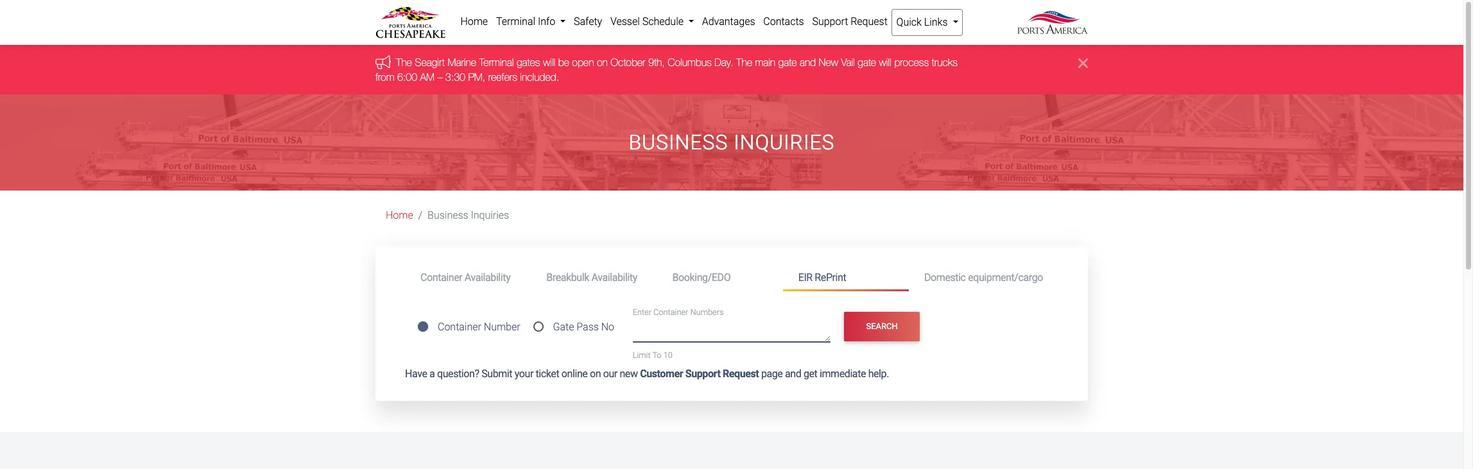 Task type: vqa. For each thing, say whether or not it's contained in the screenshot.
a
yes



Task type: describe. For each thing, give the bounding box(es) containing it.
customer support request link
[[640, 368, 759, 380]]

get
[[804, 368, 818, 380]]

immediate
[[820, 368, 866, 380]]

quick links link
[[892, 9, 963, 36]]

0 vertical spatial business
[[629, 130, 728, 155]]

0 horizontal spatial inquiries
[[471, 209, 509, 222]]

1 vertical spatial request
[[723, 368, 759, 380]]

1 vertical spatial and
[[785, 368, 801, 380]]

numbers
[[690, 308, 724, 317]]

2 gate from the left
[[858, 57, 876, 68]]

open
[[572, 57, 594, 68]]

terminal info
[[496, 15, 558, 28]]

1 vertical spatial business inquiries
[[428, 209, 509, 222]]

booking/edo
[[672, 271, 731, 283]]

quick links
[[897, 16, 950, 28]]

have a question? submit your ticket online on our new customer support request page and get immediate help.
[[405, 368, 889, 380]]

limit
[[633, 350, 651, 360]]

gates
[[517, 57, 540, 68]]

no
[[601, 321, 614, 333]]

2 will from the left
[[879, 57, 892, 68]]

contacts
[[764, 15, 804, 28]]

support request
[[812, 15, 888, 28]]

domestic equipment/cargo link
[[909, 266, 1059, 290]]

1 horizontal spatial home
[[461, 15, 488, 28]]

new
[[819, 57, 838, 68]]

1 horizontal spatial inquiries
[[734, 130, 835, 155]]

limit to 10
[[633, 350, 673, 360]]

9th,
[[648, 57, 665, 68]]

the seagirt marine terminal gates will be open on october 9th, columbus day. the main gate and new vail gate will process trucks from 6:00 am – 3:30 pm, reefers included. alert
[[0, 45, 1464, 94]]

6:00
[[397, 71, 417, 83]]

gate pass no
[[553, 321, 614, 333]]

equipment/cargo
[[968, 271, 1043, 283]]

0 horizontal spatial business
[[428, 209, 468, 222]]

2 the from the left
[[736, 57, 752, 68]]

contacts link
[[759, 9, 808, 35]]

from
[[376, 71, 394, 83]]

domestic equipment/cargo
[[924, 271, 1043, 283]]

vessel schedule
[[611, 15, 686, 28]]

marine
[[448, 57, 476, 68]]

booking/edo link
[[657, 266, 783, 290]]

question?
[[437, 368, 479, 380]]

container availability link
[[405, 266, 531, 290]]

support request link
[[808, 9, 892, 35]]

breakbulk
[[546, 271, 589, 283]]

1 will from the left
[[543, 57, 555, 68]]

breakbulk availability link
[[531, 266, 657, 290]]

vessel schedule link
[[606, 9, 698, 35]]

customer
[[640, 368, 683, 380]]

seagirt
[[415, 57, 445, 68]]

october
[[611, 57, 646, 68]]

bullhorn image
[[376, 55, 396, 69]]

online
[[562, 368, 588, 380]]

search button
[[844, 312, 920, 342]]

columbus
[[668, 57, 712, 68]]

terminal inside terminal info link
[[496, 15, 535, 28]]

safety link
[[570, 9, 606, 35]]

info
[[538, 15, 555, 28]]

quick
[[897, 16, 922, 28]]

our
[[603, 368, 618, 380]]

1 vertical spatial on
[[590, 368, 601, 380]]

container for container number
[[438, 321, 481, 333]]

submit
[[482, 368, 512, 380]]

included.
[[520, 71, 559, 83]]

1 vertical spatial container
[[654, 308, 688, 317]]

page
[[761, 368, 783, 380]]

advantages
[[702, 15, 755, 28]]

have
[[405, 368, 427, 380]]

be
[[558, 57, 569, 68]]



Task type: locate. For each thing, give the bounding box(es) containing it.
the right 'day.'
[[736, 57, 752, 68]]

0 vertical spatial home
[[461, 15, 488, 28]]

container left number
[[438, 321, 481, 333]]

gate right vail
[[858, 57, 876, 68]]

support up new
[[812, 15, 848, 28]]

your
[[515, 368, 533, 380]]

the up 6:00
[[396, 57, 412, 68]]

support
[[812, 15, 848, 28], [685, 368, 721, 380]]

0 horizontal spatial home link
[[386, 209, 413, 222]]

and inside the seagirt marine terminal gates will be open on october 9th, columbus day. the main gate and new vail gate will process trucks from 6:00 am – 3:30 pm, reefers included.
[[800, 57, 816, 68]]

the seagirt marine terminal gates will be open on october 9th, columbus day. the main gate and new vail gate will process trucks from 6:00 am – 3:30 pm, reefers included.
[[376, 57, 958, 83]]

will left process
[[879, 57, 892, 68]]

availability for container availability
[[465, 271, 511, 283]]

0 horizontal spatial support
[[685, 368, 721, 380]]

and
[[800, 57, 816, 68], [785, 368, 801, 380]]

availability
[[465, 271, 511, 283], [592, 271, 637, 283]]

to
[[653, 350, 662, 360]]

availability for breakbulk availability
[[592, 271, 637, 283]]

3:30
[[445, 71, 465, 83]]

enter
[[633, 308, 652, 317]]

0 horizontal spatial business inquiries
[[428, 209, 509, 222]]

0 vertical spatial home link
[[456, 9, 492, 35]]

help.
[[868, 368, 889, 380]]

0 vertical spatial on
[[597, 57, 608, 68]]

1 vertical spatial terminal
[[479, 57, 514, 68]]

pass
[[577, 321, 599, 333]]

and left get
[[785, 368, 801, 380]]

search
[[866, 322, 898, 332]]

1 horizontal spatial home link
[[456, 9, 492, 35]]

1 vertical spatial home link
[[386, 209, 413, 222]]

the seagirt marine terminal gates will be open on october 9th, columbus day. the main gate and new vail gate will process trucks from 6:00 am – 3:30 pm, reefers included. link
[[376, 57, 958, 83]]

links
[[924, 16, 948, 28]]

request left quick
[[851, 15, 888, 28]]

new
[[620, 368, 638, 380]]

container
[[421, 271, 462, 283], [654, 308, 688, 317], [438, 321, 481, 333]]

0 horizontal spatial home
[[386, 209, 413, 222]]

support right 'customer'
[[685, 368, 721, 380]]

container right enter
[[654, 308, 688, 317]]

terminal info link
[[492, 9, 570, 35]]

1 the from the left
[[396, 57, 412, 68]]

request
[[851, 15, 888, 28], [723, 368, 759, 380]]

1 vertical spatial support
[[685, 368, 721, 380]]

2 availability from the left
[[592, 271, 637, 283]]

eir reprint
[[798, 271, 846, 283]]

1 vertical spatial business
[[428, 209, 468, 222]]

vail
[[841, 57, 855, 68]]

container up container number
[[421, 271, 462, 283]]

eir reprint link
[[783, 266, 909, 291]]

availability up container number
[[465, 271, 511, 283]]

0 vertical spatial inquiries
[[734, 130, 835, 155]]

1 horizontal spatial availability
[[592, 271, 637, 283]]

1 gate from the left
[[778, 57, 797, 68]]

on right open
[[597, 57, 608, 68]]

on left our
[[590, 368, 601, 380]]

advantages link
[[698, 9, 759, 35]]

1 vertical spatial inquiries
[[471, 209, 509, 222]]

container for container availability
[[421, 271, 462, 283]]

–
[[437, 71, 443, 83]]

terminal inside the seagirt marine terminal gates will be open on october 9th, columbus day. the main gate and new vail gate will process trucks from 6:00 am – 3:30 pm, reefers included.
[[479, 57, 514, 68]]

gate right main
[[778, 57, 797, 68]]

1 horizontal spatial will
[[879, 57, 892, 68]]

process
[[895, 57, 929, 68]]

a
[[430, 368, 435, 380]]

request left page
[[723, 368, 759, 380]]

day.
[[715, 57, 734, 68]]

0 vertical spatial business inquiries
[[629, 130, 835, 155]]

pm,
[[468, 71, 485, 83]]

0 vertical spatial terminal
[[496, 15, 535, 28]]

0 vertical spatial support
[[812, 15, 848, 28]]

0 vertical spatial container
[[421, 271, 462, 283]]

close image
[[1079, 55, 1088, 71]]

home link
[[456, 9, 492, 35], [386, 209, 413, 222]]

terminal
[[496, 15, 535, 28], [479, 57, 514, 68]]

0 vertical spatial request
[[851, 15, 888, 28]]

0 horizontal spatial availability
[[465, 271, 511, 283]]

availability up enter
[[592, 271, 637, 283]]

will
[[543, 57, 555, 68], [879, 57, 892, 68]]

gate
[[778, 57, 797, 68], [858, 57, 876, 68]]

0 horizontal spatial will
[[543, 57, 555, 68]]

terminal up reefers
[[479, 57, 514, 68]]

1 horizontal spatial gate
[[858, 57, 876, 68]]

will left be
[[543, 57, 555, 68]]

container availability
[[421, 271, 511, 283]]

and left new
[[800, 57, 816, 68]]

gate
[[553, 321, 574, 333]]

breakbulk availability
[[546, 271, 637, 283]]

main
[[755, 57, 776, 68]]

on inside the seagirt marine terminal gates will be open on october 9th, columbus day. the main gate and new vail gate will process trucks from 6:00 am – 3:30 pm, reefers included.
[[597, 57, 608, 68]]

ticket
[[536, 368, 559, 380]]

domestic
[[924, 271, 966, 283]]

am
[[420, 71, 435, 83]]

business inquiries
[[629, 130, 835, 155], [428, 209, 509, 222]]

10
[[664, 350, 673, 360]]

1 availability from the left
[[465, 271, 511, 283]]

home
[[461, 15, 488, 28], [386, 209, 413, 222]]

schedule
[[642, 15, 684, 28]]

number
[[484, 321, 520, 333]]

safety
[[574, 15, 602, 28]]

the
[[396, 57, 412, 68], [736, 57, 752, 68]]

1 vertical spatial home
[[386, 209, 413, 222]]

1 horizontal spatial request
[[851, 15, 888, 28]]

vessel
[[611, 15, 640, 28]]

reefers
[[488, 71, 517, 83]]

0 horizontal spatial the
[[396, 57, 412, 68]]

1 horizontal spatial the
[[736, 57, 752, 68]]

trucks
[[932, 57, 958, 68]]

0 horizontal spatial gate
[[778, 57, 797, 68]]

2 vertical spatial container
[[438, 321, 481, 333]]

1 horizontal spatial business
[[629, 130, 728, 155]]

Enter Container Numbers text field
[[633, 320, 831, 342]]

1 horizontal spatial support
[[812, 15, 848, 28]]

business
[[629, 130, 728, 155], [428, 209, 468, 222]]

terminal left the info at the left
[[496, 15, 535, 28]]

inquiries
[[734, 130, 835, 155], [471, 209, 509, 222]]

0 horizontal spatial request
[[723, 368, 759, 380]]

enter container numbers
[[633, 308, 724, 317]]

0 vertical spatial and
[[800, 57, 816, 68]]

1 horizontal spatial business inquiries
[[629, 130, 835, 155]]

eir
[[798, 271, 813, 283]]

container number
[[438, 321, 520, 333]]

reprint
[[815, 271, 846, 283]]

on
[[597, 57, 608, 68], [590, 368, 601, 380]]



